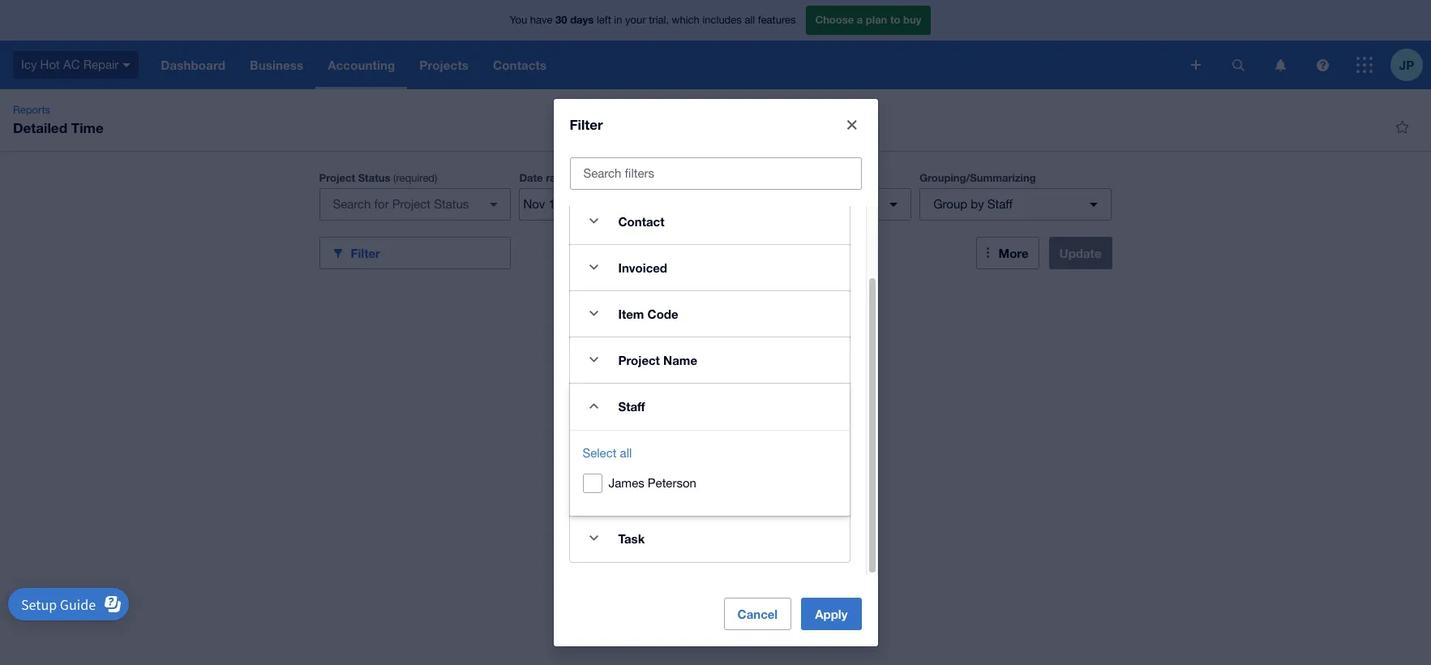 Task type: locate. For each thing, give the bounding box(es) containing it.
0 vertical spatial staff
[[988, 197, 1013, 211]]

icy
[[21, 57, 37, 71]]

0 horizontal spatial svg image
[[123, 63, 131, 67]]

0 horizontal spatial staff
[[619, 399, 646, 413]]

expand image left item
[[578, 297, 611, 330]]

0 vertical spatial expand image
[[578, 205, 611, 237]]

expand image for project name
[[578, 344, 611, 376]]

0 vertical spatial expand image
[[578, 344, 611, 376]]

reports detailed time
[[13, 104, 104, 136]]

expand image for task
[[578, 522, 611, 555]]

0 vertical spatial project
[[319, 171, 355, 184]]

svg image
[[1357, 57, 1374, 73], [1233, 59, 1245, 71], [1276, 59, 1286, 71], [1192, 60, 1202, 70]]

2 expand image from the top
[[578, 522, 611, 555]]

filter up this
[[570, 116, 603, 133]]

expand image left task at the left of page
[[578, 522, 611, 555]]

1 expand image from the top
[[578, 344, 611, 376]]

this
[[581, 172, 600, 184]]

expand image up collapse image
[[578, 344, 611, 376]]

1 vertical spatial project
[[619, 353, 660, 367]]

days
[[570, 13, 594, 26]]

1 vertical spatial staff
[[619, 399, 646, 413]]

0 horizontal spatial all
[[620, 446, 632, 460]]

30
[[556, 13, 568, 26]]

expand image
[[578, 344, 611, 376], [578, 522, 611, 555]]

project
[[319, 171, 355, 184], [619, 353, 660, 367]]

by
[[971, 197, 985, 211]]

cancel
[[738, 606, 778, 621]]

1 expand image from the top
[[578, 205, 611, 237]]

3 expand image from the top
[[578, 297, 611, 330]]

1 horizontal spatial svg image
[[1317, 59, 1329, 71]]

expand image
[[578, 205, 611, 237], [578, 251, 611, 284], [578, 297, 611, 330]]

all right select
[[620, 446, 632, 460]]

includes
[[703, 14, 742, 26]]

buy
[[904, 13, 922, 26]]

filter
[[570, 116, 603, 133], [351, 245, 380, 260]]

expand image left invoiced
[[578, 251, 611, 284]]

0 horizontal spatial project
[[319, 171, 355, 184]]

1 vertical spatial all
[[620, 446, 632, 460]]

all left features
[[745, 14, 755, 26]]

status
[[358, 171, 391, 184]]

you
[[510, 14, 528, 26]]

reports link
[[6, 102, 57, 118]]

navigation
[[149, 41, 1180, 89]]

repair
[[83, 57, 119, 71]]

0 vertical spatial filter
[[570, 116, 603, 133]]

all
[[745, 14, 755, 26], [620, 446, 632, 460]]

date
[[520, 171, 543, 184]]

Select start date field
[[520, 189, 599, 220]]

group by staff
[[934, 197, 1013, 211]]

0 vertical spatial all
[[745, 14, 755, 26]]

Select end date field
[[600, 189, 679, 220]]

2 expand image from the top
[[578, 251, 611, 284]]

1 vertical spatial expand image
[[578, 251, 611, 284]]

required
[[396, 172, 435, 184]]

staff right collapse image
[[619, 399, 646, 413]]

you have 30 days left in your trial, which includes all features
[[510, 13, 796, 26]]

choose
[[816, 13, 854, 26]]

1 horizontal spatial all
[[745, 14, 755, 26]]

expand image down this
[[578, 205, 611, 237]]

svg image
[[1317, 59, 1329, 71], [123, 63, 131, 67]]

2 vertical spatial expand image
[[578, 297, 611, 330]]

code
[[648, 306, 679, 321]]

expand image for item code
[[578, 297, 611, 330]]

project left name
[[619, 353, 660, 367]]

staff
[[988, 197, 1013, 211], [619, 399, 646, 413]]

1 horizontal spatial staff
[[988, 197, 1013, 211]]

contact
[[619, 214, 665, 228]]

1 horizontal spatial filter
[[570, 116, 603, 133]]

select all button
[[583, 443, 632, 463]]

hot
[[40, 57, 60, 71]]

plan
[[866, 13, 888, 26]]

which
[[672, 14, 700, 26]]

0 horizontal spatial filter
[[351, 245, 380, 260]]

icy hot ac repair
[[21, 57, 119, 71]]

jp banner
[[0, 0, 1432, 89]]

james peterson
[[609, 476, 697, 490]]

filter down status
[[351, 245, 380, 260]]

more button
[[977, 237, 1040, 269]]

jp button
[[1391, 41, 1432, 89]]

all inside you have 30 days left in your trial, which includes all features
[[745, 14, 755, 26]]

features
[[758, 14, 796, 26]]

staff inside popup button
[[988, 197, 1013, 211]]

project inside filter dialog
[[619, 353, 660, 367]]

time
[[71, 119, 104, 136]]

expand image for invoiced
[[578, 251, 611, 284]]

project left status
[[319, 171, 355, 184]]

staff right by on the top right of the page
[[988, 197, 1013, 211]]

project for project status ( required )
[[319, 171, 355, 184]]

group
[[934, 197, 968, 211]]

1 vertical spatial expand image
[[578, 522, 611, 555]]

(
[[394, 172, 396, 184]]

update button
[[1049, 237, 1113, 269]]

apply button
[[802, 598, 862, 630]]

1 vertical spatial filter
[[351, 245, 380, 260]]

1 horizontal spatial project
[[619, 353, 660, 367]]

filter button
[[319, 237, 511, 269]]

cancel button
[[724, 598, 792, 630]]



Task type: vqa. For each thing, say whether or not it's contained in the screenshot.
Search filters field
yes



Task type: describe. For each thing, give the bounding box(es) containing it.
group by staff button
[[920, 188, 1112, 221]]

james
[[609, 476, 645, 490]]

item code
[[619, 306, 679, 321]]

)
[[435, 172, 438, 184]]

invoiced
[[619, 260, 668, 275]]

jp
[[1400, 57, 1415, 72]]

your
[[626, 14, 646, 26]]

close image
[[836, 108, 869, 141]]

Search filters field
[[571, 158, 861, 189]]

in
[[614, 14, 623, 26]]

all inside button
[[620, 446, 632, 460]]

icy hot ac repair button
[[0, 41, 149, 89]]

filter dialog
[[554, 99, 878, 646]]

month
[[603, 172, 633, 184]]

date range this month
[[520, 171, 633, 184]]

grouping/summarizing
[[920, 171, 1037, 184]]

reports
[[13, 104, 50, 116]]

have
[[530, 14, 553, 26]]

choose a plan to buy
[[816, 13, 922, 26]]

to
[[891, 13, 901, 26]]

item
[[619, 306, 645, 321]]

more
[[999, 246, 1029, 260]]

project name
[[619, 353, 698, 367]]

trial,
[[649, 14, 669, 26]]

detailed
[[13, 119, 67, 136]]

name
[[664, 353, 698, 367]]

peterson
[[648, 476, 697, 490]]

project status ( required )
[[319, 171, 438, 184]]

select
[[583, 446, 617, 460]]

select all
[[583, 446, 632, 460]]

a
[[857, 13, 863, 26]]

left
[[597, 14, 612, 26]]

task
[[619, 531, 645, 546]]

filter inside button
[[351, 245, 380, 260]]

svg image inside icy hot ac repair popup button
[[123, 63, 131, 67]]

range
[[546, 171, 575, 184]]

collapse image
[[578, 390, 611, 422]]

ac
[[63, 57, 80, 71]]

navigation inside jp banner
[[149, 41, 1180, 89]]

staff inside filter dialog
[[619, 399, 646, 413]]

update
[[1060, 246, 1102, 260]]

apply
[[816, 606, 848, 621]]

project for project name
[[619, 353, 660, 367]]

expand image for contact
[[578, 205, 611, 237]]

filter inside dialog
[[570, 116, 603, 133]]



